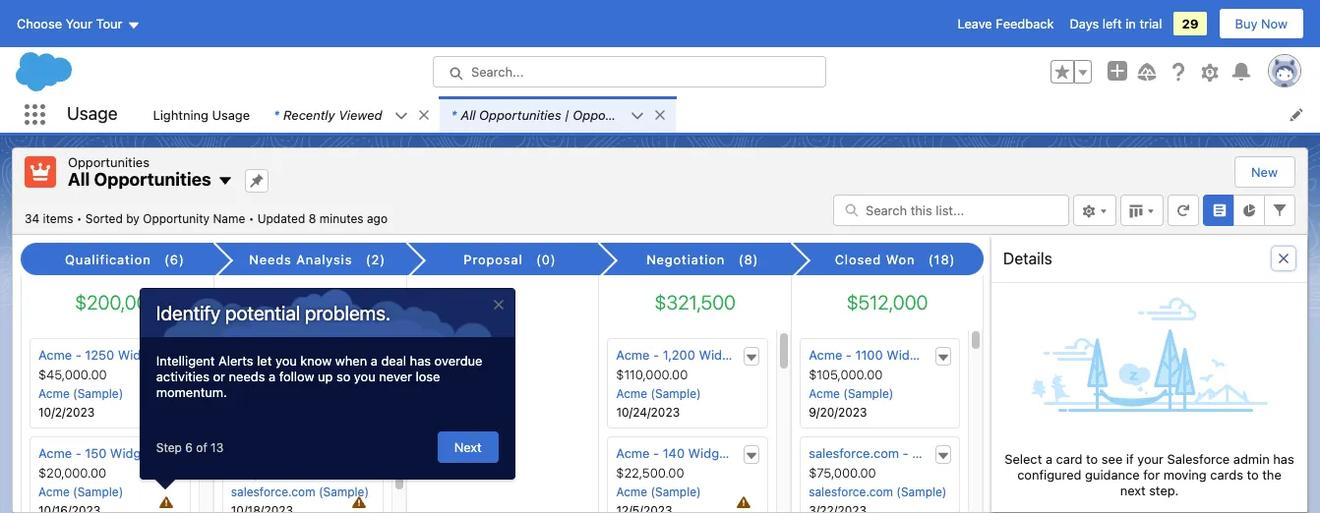 Task type: locate. For each thing, give the bounding box(es) containing it.
text default image left 6
[[167, 450, 181, 463]]

acme (sample) link
[[38, 387, 123, 402], [616, 387, 701, 402], [809, 387, 894, 402], [38, 485, 123, 500], [616, 485, 701, 500]]

sorted
[[85, 211, 123, 226]]

widgets for 1250
[[118, 347, 167, 363]]

alerts
[[219, 353, 254, 369]]

acme (sample) link for $200,000
[[38, 387, 123, 402]]

choose your tour button
[[16, 8, 141, 39]]

2 horizontal spatial a
[[1046, 451, 1053, 467]]

text default image for acme - 150 widgets (sample)
[[167, 450, 181, 463]]

$75,000.00 salesforce.com (sample)
[[809, 466, 947, 500]]

- for 140
[[653, 446, 659, 462]]

has right admin
[[1274, 451, 1295, 467]]

1 horizontal spatial $20,000.00
[[231, 367, 299, 383]]

text default image right 600
[[937, 450, 951, 463]]

(sample) inside $105,000.00 acme (sample) 9/20/2023
[[844, 387, 894, 402]]

text default image right viewed at the left of the page
[[417, 108, 431, 122]]

- left the 320
[[325, 446, 331, 462]]

to left the
[[1247, 467, 1259, 483]]

search... button
[[433, 56, 827, 88]]

0 horizontal spatial a
[[269, 369, 276, 385]]

widgets inside salesforce.com - 320 widgets (sample) $34,000.00 salesforce.com (sample)
[[362, 446, 411, 462]]

guidance
[[1086, 467, 1140, 483]]

potential
[[225, 302, 300, 325]]

updated
[[258, 211, 305, 226]]

- left 140
[[653, 446, 659, 462]]

salesforce.com down $75,000.00
[[809, 485, 894, 500]]

$54,000
[[273, 291, 347, 314]]

1 • from the left
[[77, 211, 82, 226]]

follow
[[279, 369, 314, 385]]

widgets right the 320
[[362, 446, 411, 462]]

salesforce.com - 600 widgets (sample)
[[809, 446, 1047, 462]]

a
[[371, 353, 378, 369], [269, 369, 276, 385], [1046, 451, 1053, 467]]

- inside salesforce.com - 320 widgets (sample) $34,000.00 salesforce.com (sample)
[[325, 446, 331, 462]]

$34,000.00
[[231, 466, 300, 481]]

salesforce.com up $75,000.00
[[809, 446, 900, 462]]

qualification
[[65, 252, 151, 268]]

salesforce.com - 320 widgets (sample) $34,000.00 salesforce.com (sample)
[[231, 446, 468, 500]]

acme - 150 widgets (sample)
[[38, 446, 217, 462]]

salesforce.com up 10/10/2023
[[231, 387, 315, 402]]

salesforce.com inside $75,000.00 salesforce.com (sample)
[[809, 485, 894, 500]]

(sample) inside $20,000.00 acme (sample)
[[73, 485, 123, 500]]

•
[[77, 211, 82, 226], [249, 211, 254, 226]]

$20,000.00 inside the $20,000.00 salesforce.com (sample) 10/10/2023
[[231, 367, 299, 383]]

salesforce.com inside the $20,000.00 salesforce.com (sample) 10/10/2023
[[231, 387, 315, 402]]

$20,000.00 down '150'
[[38, 466, 106, 481]]

$110,000.00
[[616, 367, 688, 383]]

1250
[[85, 347, 114, 363]]

tour
[[96, 16, 123, 31]]

* right viewed at the left of the page
[[451, 107, 457, 123]]

0 horizontal spatial to
[[1087, 451, 1099, 467]]

see
[[1102, 451, 1123, 467]]

1 list item from the left
[[262, 96, 439, 133]]

acme (sample) link down $105,000.00
[[809, 387, 894, 402]]

-
[[75, 347, 81, 363], [325, 347, 331, 363], [653, 347, 659, 363], [846, 347, 852, 363], [75, 446, 81, 462], [325, 446, 331, 462], [653, 446, 659, 462], [903, 446, 909, 462]]

$110,000.00 acme (sample) 10/24/2023
[[616, 367, 701, 420]]

a left the deal
[[371, 353, 378, 369]]

widgets right 1250
[[118, 347, 167, 363]]

has right the deal
[[410, 353, 431, 369]]

text default image
[[653, 108, 667, 122], [167, 351, 181, 365], [360, 351, 374, 365], [167, 450, 181, 463], [745, 450, 759, 463], [937, 450, 951, 463]]

acme inside $20,000.00 acme (sample)
[[38, 485, 70, 500]]

buy now
[[1236, 16, 1288, 31]]

- up $45,000.00
[[75, 347, 81, 363]]

* left recently
[[274, 107, 279, 123]]

Search All Opportunities list view. search field
[[834, 194, 1070, 226]]

text default image for $512,000
[[937, 351, 951, 365]]

- left 200
[[325, 347, 331, 363]]

minutes
[[320, 211, 364, 226]]

you right let
[[276, 353, 297, 369]]

acme down 10/2/2023
[[38, 485, 70, 500]]

if
[[1127, 451, 1134, 467]]

list item
[[262, 96, 439, 133], [439, 96, 676, 133]]

acme - 1250 widgets (sample)
[[38, 347, 224, 363]]

to
[[1087, 451, 1099, 467], [1247, 467, 1259, 483]]

widgets right "1,200"
[[699, 347, 748, 363]]

- up $105,000.00
[[846, 347, 852, 363]]

1 vertical spatial $20,000.00
[[38, 466, 106, 481]]

widgets right '150'
[[110, 446, 159, 462]]

acme up $105,000.00
[[809, 347, 843, 363]]

$20,000.00 acme (sample)
[[38, 466, 123, 500]]

usage right lightning
[[212, 107, 250, 123]]

you right so
[[354, 369, 376, 385]]

(sample) inside $75,000.00 salesforce.com (sample)
[[897, 485, 947, 500]]

salesforce.com - 600 widgets (sample) link
[[809, 446, 1047, 462]]

acme up 9/20/2023
[[809, 387, 840, 402]]

acme inside "$45,000.00 acme (sample) 10/2/2023"
[[38, 387, 70, 402]]

$105,000.00 acme (sample) 9/20/2023
[[809, 367, 894, 420]]

0 horizontal spatial $20,000.00
[[38, 466, 106, 481]]

new
[[1252, 164, 1278, 180]]

all down search...
[[461, 107, 476, 123]]

activities
[[156, 369, 210, 385]]

widgets right 600
[[940, 446, 989, 462]]

widgets for 600
[[940, 446, 989, 462]]

|
[[565, 107, 570, 123]]

to left see
[[1087, 451, 1099, 467]]

(0)
[[536, 252, 557, 268]]

* for * recently viewed
[[274, 107, 279, 123]]

text default image for acme - 140 widgets (sample)
[[745, 450, 759, 463]]

* for * all opportunities | opportunities
[[451, 107, 457, 123]]

text default image for salesforce.com - 600 widgets (sample)
[[937, 450, 951, 463]]

2 * from the left
[[451, 107, 457, 123]]

1 horizontal spatial a
[[371, 353, 378, 369]]

$20,000.00 inside $20,000.00 acme (sample)
[[38, 466, 106, 481]]

widgets right 1100
[[887, 347, 936, 363]]

1 horizontal spatial text default image
[[745, 351, 759, 365]]

0 vertical spatial has
[[410, 353, 431, 369]]

acme (sample) link for $321,500
[[616, 387, 701, 402]]

a inside select a card to see if your salesforce admin has configured guidance for moving cards to the next step.
[[1046, 451, 1053, 467]]

usage
[[67, 104, 118, 124], [212, 107, 250, 123]]

1 horizontal spatial has
[[1274, 451, 1295, 467]]

viewed
[[339, 107, 382, 123]]

buy now button
[[1219, 8, 1305, 39]]

list
[[141, 96, 1321, 133]]

a left card
[[1046, 451, 1053, 467]]

admin
[[1234, 451, 1270, 467]]

0 horizontal spatial has
[[410, 353, 431, 369]]

all up items
[[68, 169, 90, 190]]

text default image right 200
[[360, 351, 374, 365]]

- left '150'
[[75, 446, 81, 462]]

- up '$110,000.00'
[[653, 347, 659, 363]]

salesforce.com (sample) link down follow
[[231, 387, 369, 402]]

acme - 140 widgets (sample) link
[[616, 446, 795, 462]]

$512,000
[[847, 291, 928, 314]]

never
[[379, 369, 412, 385]]

$22,500.00
[[616, 466, 684, 481]]

10/10/2023
[[231, 406, 293, 420]]

ago
[[367, 211, 388, 226]]

• right name
[[249, 211, 254, 226]]

salesforce.com
[[231, 347, 321, 363], [231, 387, 315, 402], [231, 446, 321, 462], [809, 446, 900, 462], [231, 485, 315, 500], [809, 485, 894, 500]]

intelligent
[[156, 353, 215, 369]]

opportunity
[[143, 211, 210, 226]]

salesforce.com (sample) link
[[231, 387, 369, 402], [231, 485, 369, 500], [809, 485, 947, 500]]

$20,000.00 up 10/10/2023
[[231, 367, 299, 383]]

9/20/2023
[[809, 406, 868, 420]]

- for 1,200
[[653, 347, 659, 363]]

acme up 10/24/2023
[[616, 387, 648, 402]]

list containing lightning usage
[[141, 96, 1321, 133]]

• right items
[[77, 211, 82, 226]]

know
[[301, 353, 332, 369]]

1 * from the left
[[274, 107, 279, 123]]

text default image up activities at the bottom of the page
[[167, 351, 181, 365]]

*
[[274, 107, 279, 123], [451, 107, 457, 123]]

when
[[335, 353, 367, 369]]

34 items • sorted by opportunity name • updated 8 minutes ago
[[25, 211, 388, 226]]

1 horizontal spatial you
[[354, 369, 376, 385]]

2 list item from the left
[[439, 96, 676, 133]]

acme up $45,000.00
[[38, 347, 72, 363]]

text default image right 1100
[[937, 351, 951, 365]]

0 horizontal spatial •
[[77, 211, 82, 226]]

needs analysis
[[249, 252, 353, 268]]

text default image right 140
[[745, 450, 759, 463]]

1 horizontal spatial usage
[[212, 107, 250, 123]]

acme (sample) link down $45,000.00
[[38, 387, 123, 402]]

acme up 10/2/2023
[[38, 387, 70, 402]]

None search field
[[834, 194, 1070, 226]]

acme - 1100 widgets (sample) link
[[809, 347, 993, 363]]

acme down $22,500.00
[[616, 485, 648, 500]]

0 vertical spatial $20,000.00
[[231, 367, 299, 383]]

acme (sample) link down '$110,000.00'
[[616, 387, 701, 402]]

6
[[185, 440, 193, 455]]

step.
[[1150, 483, 1179, 499]]

1 horizontal spatial *
[[451, 107, 457, 123]]

0 horizontal spatial all
[[68, 169, 90, 190]]

for
[[1144, 467, 1160, 483]]

opportunities down search... button
[[573, 107, 655, 123]]

leave feedback
[[958, 16, 1054, 31]]

1 vertical spatial all
[[68, 169, 90, 190]]

now
[[1262, 16, 1288, 31]]

a left follow
[[269, 369, 276, 385]]

salesforce.com (sample) link down $75,000.00
[[809, 485, 947, 500]]

widgets for 1100
[[887, 347, 936, 363]]

group
[[1051, 60, 1092, 84]]

2 horizontal spatial text default image
[[937, 351, 951, 365]]

0 vertical spatial all
[[461, 107, 476, 123]]

text default image right "1,200"
[[745, 351, 759, 365]]

0 horizontal spatial text default image
[[417, 108, 431, 122]]

acme up $22,500.00
[[616, 446, 650, 462]]

text default image
[[417, 108, 431, 122], [745, 351, 759, 365], [937, 351, 951, 365]]

usage up all opportunities at the left top
[[67, 104, 118, 124]]

1 horizontal spatial •
[[249, 211, 254, 226]]

- left 600
[[903, 446, 909, 462]]

acme - 1,200 widgets (sample) link
[[616, 347, 806, 363]]

1 vertical spatial has
[[1274, 451, 1295, 467]]

widgets right 140
[[689, 446, 738, 462]]

acme
[[38, 347, 72, 363], [616, 347, 650, 363], [809, 347, 843, 363], [38, 387, 70, 402], [616, 387, 648, 402], [809, 387, 840, 402], [38, 446, 72, 462], [616, 446, 650, 462], [38, 485, 70, 500], [616, 485, 648, 500]]

(8)
[[739, 252, 759, 268]]

$20,000.00
[[231, 367, 299, 383], [38, 466, 106, 481]]

(sample) inside $22,500.00 acme (sample)
[[651, 485, 701, 500]]

widgets up never
[[362, 347, 411, 363]]

overdue
[[435, 353, 483, 369]]

0 horizontal spatial *
[[274, 107, 279, 123]]



Task type: describe. For each thing, give the bounding box(es) containing it.
0 horizontal spatial usage
[[67, 104, 118, 124]]

1 horizontal spatial to
[[1247, 467, 1259, 483]]

the
[[1263, 467, 1282, 483]]

acme - 140 widgets (sample)
[[616, 446, 795, 462]]

moving
[[1164, 467, 1207, 483]]

widgets for 320
[[362, 446, 411, 462]]

text default image for acme - 1250 widgets (sample)
[[167, 351, 181, 365]]

salesforce.com (sample) link down $34,000.00
[[231, 485, 369, 500]]

(2)
[[366, 252, 386, 268]]

10/24/2023
[[616, 406, 680, 420]]

600
[[913, 446, 937, 462]]

negotiation
[[647, 252, 726, 268]]

acme inside $105,000.00 acme (sample) 9/20/2023
[[809, 387, 840, 402]]

next
[[1121, 483, 1146, 499]]

- for 600
[[903, 446, 909, 462]]

lightning
[[153, 107, 209, 123]]

widgets for 1,200
[[699, 347, 748, 363]]

opportunities up sorted
[[68, 155, 150, 170]]

$321,500
[[655, 291, 736, 314]]

or
[[213, 369, 225, 385]]

10/2/2023
[[38, 406, 95, 420]]

days left in trial
[[1070, 16, 1163, 31]]

salesforce.com up follow
[[231, 347, 321, 363]]

text default image for $321,500
[[745, 351, 759, 365]]

1,200
[[663, 347, 696, 363]]

lightning usage link
[[141, 96, 262, 133]]

$20,000.00 for $20,000.00 salesforce.com (sample) 10/10/2023
[[231, 367, 299, 383]]

step
[[156, 440, 182, 455]]

* all opportunities | opportunities
[[451, 107, 655, 123]]

problems.
[[305, 302, 391, 325]]

identify potential problems. dialog
[[140, 288, 515, 480]]

days
[[1070, 16, 1099, 31]]

needs
[[229, 369, 265, 385]]

acme inside $110,000.00 acme (sample) 10/24/2023
[[616, 387, 648, 402]]

leave feedback link
[[958, 16, 1054, 31]]

acme - 1,200 widgets (sample)
[[616, 347, 806, 363]]

of
[[196, 440, 207, 455]]

- for 200
[[325, 347, 331, 363]]

identify
[[156, 302, 221, 325]]

won
[[886, 252, 916, 268]]

widgets for 150
[[110, 446, 159, 462]]

deal
[[381, 353, 407, 369]]

(sample) inside $110,000.00 acme (sample) 10/24/2023
[[651, 387, 701, 402]]

analysis
[[296, 252, 353, 268]]

$45,000.00
[[38, 367, 107, 383]]

none search field inside all opportunities|opportunities|list view element
[[834, 194, 1070, 226]]

- for 150
[[75, 446, 81, 462]]

widgets for 200
[[362, 347, 411, 363]]

salesforce.com (sample) link for $20,000.00
[[231, 387, 369, 402]]

320
[[334, 446, 358, 462]]

your
[[66, 16, 93, 31]]

all opportunities status
[[25, 211, 258, 226]]

$20,000.00 for $20,000.00 acme (sample)
[[38, 466, 106, 481]]

in
[[1126, 16, 1137, 31]]

select a card to see if your salesforce admin has configured guidance for moving cards to the next step.
[[1005, 451, 1295, 499]]

trial
[[1140, 16, 1163, 31]]

items
[[43, 211, 73, 226]]

momentum.
[[156, 385, 227, 401]]

acme up '$110,000.00'
[[616, 347, 650, 363]]

1100
[[856, 347, 883, 363]]

cards
[[1211, 467, 1244, 483]]

name
[[213, 211, 245, 226]]

up
[[318, 369, 333, 385]]

has inside select a card to see if your salesforce admin has configured guidance for moving cards to the next step.
[[1274, 451, 1295, 467]]

lightning usage
[[153, 107, 250, 123]]

text default image for salesforce.com - 200 widgets (sample)
[[360, 351, 374, 365]]

acme - 150 widgets (sample) link
[[38, 446, 217, 462]]

all opportunities
[[68, 169, 211, 190]]

150
[[85, 446, 107, 462]]

details
[[1004, 249, 1053, 267]]

text default image inside list item
[[417, 108, 431, 122]]

$20,000.00 salesforce.com (sample) 10/10/2023
[[231, 367, 369, 420]]

so
[[337, 369, 351, 385]]

salesforce.com - 200 widgets (sample)
[[231, 347, 468, 363]]

(sample) inside the $20,000.00 salesforce.com (sample) 10/10/2023
[[319, 387, 369, 402]]

your
[[1138, 451, 1164, 467]]

all opportunities|opportunities|list view element
[[12, 148, 1309, 514]]

left
[[1103, 16, 1123, 31]]

feedback
[[996, 16, 1054, 31]]

acme up $20,000.00 acme (sample)
[[38, 446, 72, 462]]

card
[[1057, 451, 1083, 467]]

choose your tour
[[17, 16, 123, 31]]

acme (sample) link down $22,500.00
[[616, 485, 701, 500]]

new button
[[1236, 157, 1294, 187]]

opportunities left |
[[479, 107, 561, 123]]

$22,500.00 acme (sample)
[[616, 466, 701, 500]]

0 horizontal spatial you
[[276, 353, 297, 369]]

salesforce.com (sample) link for $75,000.00
[[809, 485, 947, 500]]

salesforce.com - 200 widgets (sample) link
[[231, 347, 468, 363]]

step 6 of 13
[[156, 440, 224, 455]]

- for 320
[[325, 446, 331, 462]]

has inside the intelligent alerts let you know when a deal has overdue activities or needs a follow up so you never lose momentum.
[[410, 353, 431, 369]]

usage inside lightning usage link
[[212, 107, 250, 123]]

2 • from the left
[[249, 211, 254, 226]]

acme (sample) link for $512,000
[[809, 387, 894, 402]]

- for 1250
[[75, 347, 81, 363]]

all inside all opportunities|opportunities|list view element
[[68, 169, 90, 190]]

1 horizontal spatial all
[[461, 107, 476, 123]]

34
[[25, 211, 40, 226]]

- for 1100
[[846, 347, 852, 363]]

closed
[[835, 252, 882, 268]]

let
[[257, 353, 272, 369]]

acme inside $22,500.00 acme (sample)
[[616, 485, 648, 500]]

next button
[[438, 432, 499, 464]]

(sample) inside "$45,000.00 acme (sample) 10/2/2023"
[[73, 387, 123, 402]]

salesforce.com down $34,000.00
[[231, 485, 315, 500]]

next
[[454, 440, 482, 456]]

choose
[[17, 16, 62, 31]]

salesforce
[[1168, 451, 1230, 467]]

identify potential problems.
[[156, 302, 391, 325]]

$105,000.00
[[809, 367, 883, 383]]

opportunities up all opportunities status
[[94, 169, 211, 190]]

leave
[[958, 16, 993, 31]]

search...
[[471, 64, 524, 80]]

acme - 1100 widgets (sample)
[[809, 347, 993, 363]]

salesforce.com up $34,000.00
[[231, 446, 321, 462]]

text default image down search... button
[[653, 108, 667, 122]]

$200,000
[[75, 291, 160, 314]]

configured
[[1018, 467, 1082, 483]]

200
[[334, 347, 358, 363]]

widgets for 140
[[689, 446, 738, 462]]

acme (sample) link down '150'
[[38, 485, 123, 500]]



Task type: vqa. For each thing, say whether or not it's contained in the screenshot.
* Recently Viewed
yes



